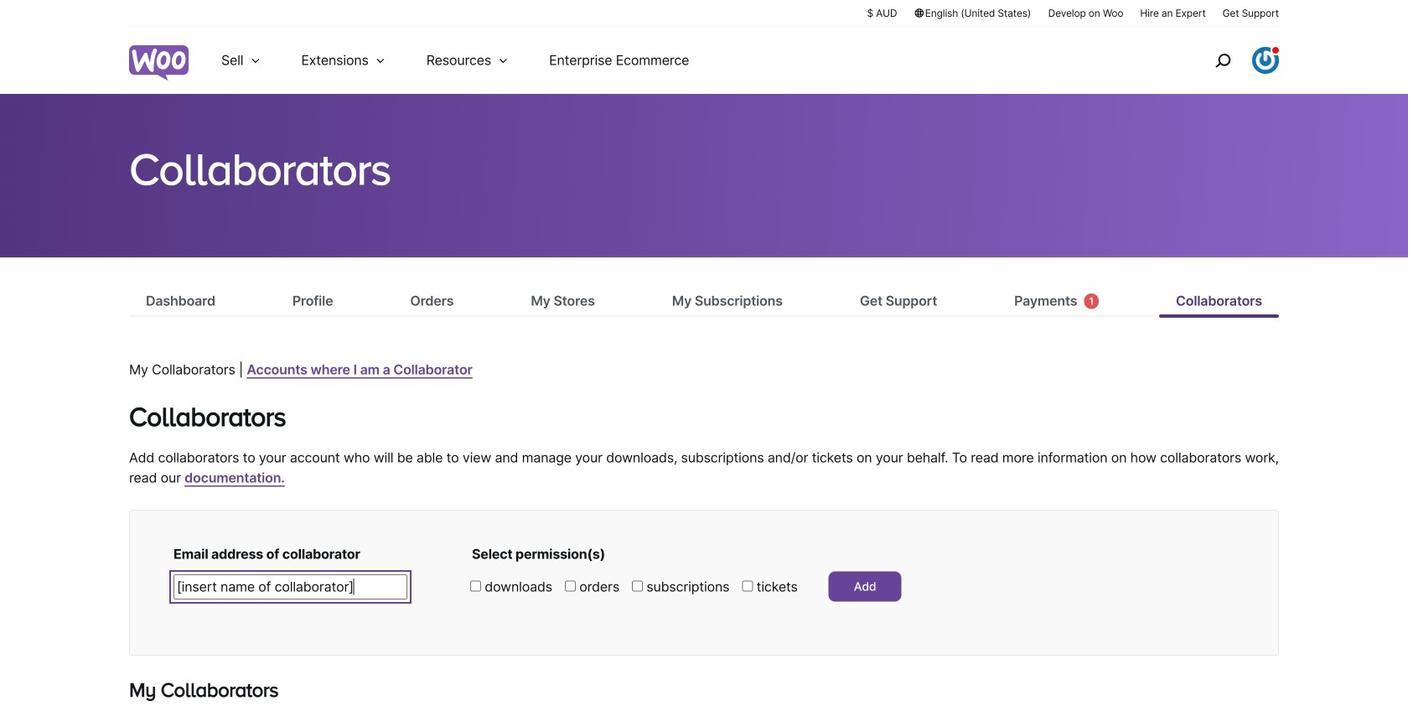 Task type: describe. For each thing, give the bounding box(es) containing it.
open account menu image
[[1253, 47, 1280, 74]]



Task type: locate. For each thing, give the bounding box(es) containing it.
service navigation menu element
[[1180, 33, 1280, 88]]

search image
[[1210, 47, 1237, 74]]

None checkbox
[[470, 581, 481, 591], [565, 581, 576, 591], [632, 581, 643, 591], [742, 581, 753, 591], [470, 581, 481, 591], [565, 581, 576, 591], [632, 581, 643, 591], [742, 581, 753, 591]]



Task type: vqa. For each thing, say whether or not it's contained in the screenshot.
Search 'icon' at the top right of the page
yes



